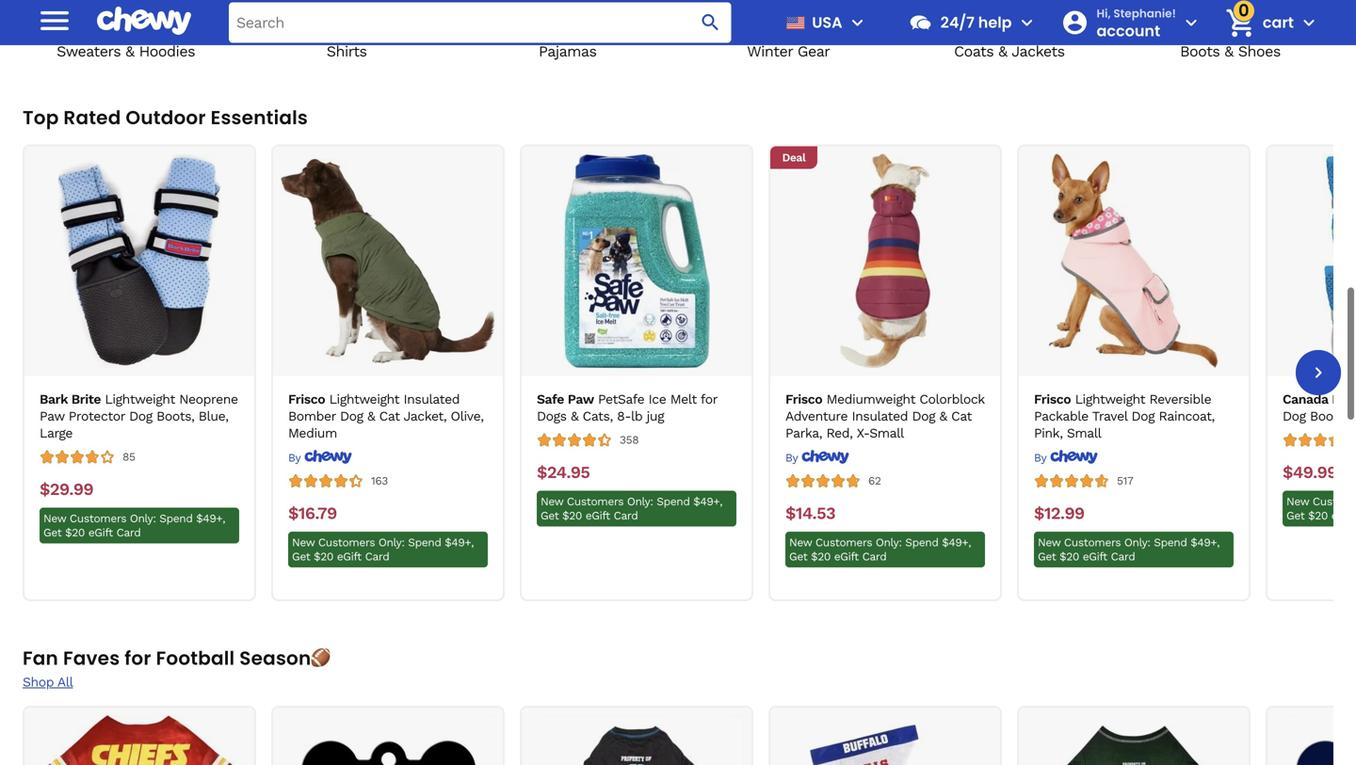 Task type: vqa. For each thing, say whether or not it's contained in the screenshot.
season🏈
yes



Task type: describe. For each thing, give the bounding box(es) containing it.
mediumweight
[[827, 392, 915, 407]]

by for $16.79
[[288, 452, 300, 465]]

quick-tag nfl bone personalized dog id tag, large, chicago bears image
[[1275, 716, 1356, 766]]

spend for $16.79
[[408, 536, 441, 550]]

$49+, for $24.95
[[693, 495, 722, 508]]

bark brite lightweight neoprene paw protector dog boots, blue, large image
[[32, 154, 247, 369]]

$20 for $29.99
[[65, 526, 85, 540]]

$49.99 text field
[[1283, 463, 1337, 483]]

card for $16.79
[[365, 550, 389, 564]]

winter gear link
[[686, 0, 891, 61]]

24/7 help link
[[901, 0, 1012, 45]]

olive,
[[451, 409, 484, 424]]

pajamas
[[539, 42, 597, 60]]

help menu image
[[1016, 11, 1038, 34]]

lightweight for $12.99
[[1075, 392, 1145, 407]]

dogs
[[537, 409, 567, 424]]

gear
[[798, 42, 830, 60]]

boots
[[1180, 42, 1220, 60]]

melt
[[670, 392, 697, 407]]

cats,
[[583, 409, 613, 424]]

winter gear
[[747, 42, 830, 60]]

sweaters & hoodies link
[[23, 0, 229, 61]]

Product search field
[[229, 2, 731, 43]]

lb
[[631, 409, 643, 424]]

shop all link
[[23, 675, 73, 690]]

by for $12.99
[[1034, 452, 1046, 465]]

dog for $14.53
[[912, 409, 935, 424]]

cart link
[[1218, 0, 1294, 45]]

$29.99
[[40, 480, 93, 500]]

new for $29.99
[[43, 512, 66, 525]]

lightweight neoprene paw protector dog boots, blue, large
[[40, 392, 238, 441]]

card for $14.53
[[862, 550, 887, 564]]

jackets
[[1012, 42, 1065, 60]]

pets first nfl dog & cat jersey, kansas city chiefs, small image
[[32, 716, 247, 766]]

shop
[[23, 675, 54, 690]]

fan
[[23, 646, 58, 672]]

insulated inside "mediumweight colorblock adventure insulated dog & cat parka, red, x-small"
[[852, 409, 908, 424]]

$24.95 text field
[[537, 463, 590, 483]]

517
[[1117, 475, 1133, 488]]

$14.53 text field
[[785, 504, 835, 525]]

chewy image for $16.79
[[304, 450, 352, 465]]

sweaters & hoodies
[[57, 42, 195, 60]]

$49.99
[[1283, 463, 1337, 483]]

$49+, for $16.79
[[445, 536, 474, 550]]

canada pooc link
[[1283, 391, 1356, 425]]

lightweight for $29.99
[[105, 392, 175, 407]]

customers for $14.53
[[816, 536, 872, 550]]

small inside lightweight reversible packable travel dog raincoat, pink, small
[[1067, 426, 1101, 441]]

new for $16.79
[[292, 536, 315, 550]]

only: for $16.79
[[379, 536, 405, 550]]

top
[[23, 104, 59, 131]]

chewy home image
[[97, 0, 191, 42]]

petsafe ice melt for dogs & cats, 8-lb jug
[[537, 392, 717, 424]]

hi,
[[1097, 5, 1111, 21]]

card for $24.95
[[614, 509, 638, 523]]

cat inside "mediumweight colorblock adventure insulated dog & cat parka, red, x-small"
[[951, 409, 972, 424]]

customers for $12.99
[[1064, 536, 1121, 550]]

deal
[[782, 151, 806, 164]]

get for $24.95
[[541, 509, 559, 523]]

canada pooc
[[1283, 392, 1356, 407]]

lightweight insulated bomber dog & cat jacket, olive, medium
[[288, 392, 484, 441]]

dog inside lightweight insulated bomber dog & cat jacket, olive, medium
[[340, 409, 363, 424]]

$14.53
[[785, 504, 835, 524]]

get for $16.79
[[292, 550, 310, 564]]

bark brite
[[40, 392, 101, 407]]

brite
[[71, 392, 101, 407]]

bomber
[[288, 409, 336, 424]]

Search text field
[[229, 2, 731, 43]]

frisco for $14.53
[[785, 392, 822, 407]]

football
[[156, 646, 235, 672]]

card for $12.99
[[1111, 550, 1135, 564]]

pets first nfl dog & cat t-shirt, carolina panthers, medium image
[[529, 716, 744, 766]]

shirts link
[[244, 0, 450, 61]]

help
[[978, 12, 1012, 33]]

essentials
[[211, 104, 308, 131]]

packable
[[1034, 409, 1089, 424]]

only: for $12.99
[[1124, 536, 1150, 550]]

coats & jackets
[[954, 42, 1065, 60]]

2 list from the top
[[23, 706, 1356, 766]]

boots & shoes
[[1180, 42, 1281, 60]]

coats & jackets link
[[907, 0, 1112, 61]]

new customers only: spend $49+, get $20 egift card for $24.95
[[541, 495, 722, 523]]

163
[[371, 475, 388, 488]]

dog for $29.99
[[129, 409, 152, 424]]

$16.79 text field
[[288, 504, 337, 525]]

faves
[[63, 646, 120, 672]]

lightweight reversible packable travel dog raincoat, pink, small
[[1034, 392, 1215, 441]]

hi, stephanie! account
[[1097, 5, 1176, 41]]

only: for $29.99
[[130, 512, 156, 525]]

62
[[868, 475, 881, 488]]

frisco lightweight insulated bomber dog & cat jacket, olive, medium image
[[281, 154, 495, 369]]

rated
[[63, 104, 121, 131]]

account menu image
[[1180, 11, 1203, 34]]

top rated outdoor essentials
[[23, 104, 308, 131]]

neoprene
[[179, 392, 238, 407]]

cart menu image
[[1298, 11, 1320, 34]]

frisco lightweight reversible packable travel dog raincoat, pink, small image
[[1027, 154, 1241, 369]]

dog for $12.99
[[1132, 409, 1155, 424]]

items image
[[1224, 6, 1257, 39]]

& inside petsafe ice melt for dogs & cats, 8-lb jug
[[571, 409, 579, 424]]

safe paw
[[537, 392, 594, 407]]

boots & shoes link
[[1127, 0, 1333, 61]]

egift for $16.79
[[337, 550, 362, 564]]

shirts
[[327, 42, 367, 60]]

bark
[[40, 392, 68, 407]]

stephanie!
[[1114, 5, 1176, 21]]

$20 for $16.79
[[314, 550, 333, 564]]

new customers only: spend $49+, get $20 egift card for $14.53
[[789, 536, 971, 564]]

protector
[[69, 409, 125, 424]]

season🏈
[[239, 646, 330, 672]]

$49+, for $14.53
[[942, 536, 971, 550]]

sweaters
[[57, 42, 121, 60]]

$16.79
[[288, 504, 337, 524]]

customers for $24.95
[[567, 495, 624, 508]]

boots,
[[156, 409, 194, 424]]

colorblock
[[920, 392, 985, 407]]

new customers only: spend $49+, get $20 egift card for $16.79
[[292, 536, 474, 564]]

egift for $29.99
[[88, 526, 113, 540]]

spend for $24.95
[[657, 495, 690, 508]]



Task type: locate. For each thing, give the bounding box(es) containing it.
menu image right usa on the right of page
[[846, 11, 869, 34]]

small down packable
[[1067, 426, 1101, 441]]

lightweight inside lightweight insulated bomber dog & cat jacket, olive, medium
[[329, 392, 399, 407]]

& inside "mediumweight colorblock adventure insulated dog & cat parka, red, x-small"
[[939, 409, 947, 424]]

get down $12.99 text field
[[1038, 550, 1056, 564]]

1 horizontal spatial chewy image
[[801, 450, 849, 465]]

safe paw petsafe ice melt for dogs & cats, 8-lb jug image
[[529, 154, 744, 369]]

only: down 62
[[876, 536, 902, 550]]

& right boots
[[1225, 42, 1234, 60]]

pets first nfl reversible dog & cat bandana, buffalo bills, small/medium image
[[778, 716, 993, 766]]

egift for $12.99
[[1083, 550, 1107, 564]]

cat
[[379, 409, 400, 424], [951, 409, 972, 424]]

1 horizontal spatial by
[[785, 452, 798, 465]]

card for $29.99
[[116, 526, 141, 540]]

new for $12.99
[[1038, 536, 1061, 550]]

for inside 'fan faves for football season🏈 shop all'
[[125, 646, 151, 672]]

& down safe paw
[[571, 409, 579, 424]]

1 list from the top
[[23, 144, 1356, 602]]

cat left jacket,
[[379, 409, 400, 424]]

0 horizontal spatial frisco
[[288, 392, 325, 407]]

1 horizontal spatial insulated
[[852, 409, 908, 424]]

by down pink,
[[1034, 452, 1046, 465]]

jacket,
[[404, 409, 447, 424]]

dog inside lightweight reversible packable travel dog raincoat, pink, small
[[1132, 409, 1155, 424]]

chewy image
[[304, 450, 352, 465], [801, 450, 849, 465], [1050, 450, 1098, 465]]

& right the coats
[[998, 42, 1007, 60]]

red,
[[826, 426, 853, 441]]

$20 down $29.99 text box
[[65, 526, 85, 540]]

2 by from the left
[[785, 452, 798, 465]]

spend for $12.99
[[1154, 536, 1187, 550]]

shoes
[[1238, 42, 1281, 60]]

new customers only: spend $49+, get $20 egift card for $12.99
[[1038, 536, 1220, 564]]

customers down $16.79 text field
[[318, 536, 375, 550]]

4 dog from the left
[[1132, 409, 1155, 424]]

2 small from the left
[[1067, 426, 1101, 441]]

petsafe
[[598, 392, 644, 407]]

chewy image for $12.99
[[1050, 450, 1098, 465]]

8-
[[617, 409, 631, 424]]

canada
[[1283, 392, 1328, 407]]

1 horizontal spatial paw
[[568, 392, 594, 407]]

menu image inside usa popup button
[[846, 11, 869, 34]]

$49+, for $12.99
[[1191, 536, 1220, 550]]

3 dog from the left
[[912, 409, 935, 424]]

small inside "mediumweight colorblock adventure insulated dog & cat parka, red, x-small"
[[869, 426, 904, 441]]

card down 163
[[365, 550, 389, 564]]

&
[[125, 42, 134, 60], [998, 42, 1007, 60], [1225, 42, 1234, 60], [367, 409, 375, 424], [571, 409, 579, 424], [939, 409, 947, 424]]

get for $12.99
[[1038, 550, 1056, 564]]

lightweight up travel in the bottom right of the page
[[1075, 392, 1145, 407]]

new customers only: spend $49+, get $20 egift card down 163
[[292, 536, 474, 564]]

lightweight up boots,
[[105, 392, 175, 407]]

3 chewy image from the left
[[1050, 450, 1098, 465]]

2 horizontal spatial by
[[1034, 452, 1046, 465]]

travel
[[1092, 409, 1127, 424]]

0 horizontal spatial by
[[288, 452, 300, 465]]

1 by from the left
[[288, 452, 300, 465]]

1 chewy image from the left
[[304, 450, 352, 465]]

customers down $14.53 text box
[[816, 536, 872, 550]]

cart
[[1263, 12, 1294, 33]]

3 by from the left
[[1034, 452, 1046, 465]]

1 cat from the left
[[379, 409, 400, 424]]

raincoat,
[[1159, 409, 1215, 424]]

customers down $29.99 text box
[[70, 512, 126, 525]]

0 vertical spatial for
[[701, 392, 717, 407]]

insulated inside lightweight insulated bomber dog & cat jacket, olive, medium
[[404, 392, 460, 407]]

pajamas link
[[465, 0, 671, 61]]

only: down '85'
[[130, 512, 156, 525]]

1 vertical spatial insulated
[[852, 409, 908, 424]]

2 lightweight from the left
[[329, 392, 399, 407]]

$20 for $12.99
[[1060, 550, 1079, 564]]

1 horizontal spatial frisco
[[785, 392, 822, 407]]

get
[[541, 509, 559, 523], [43, 526, 62, 540], [292, 550, 310, 564], [789, 550, 807, 564], [1038, 550, 1056, 564]]

new customers only: spend $49+, get $20 egift card down 62
[[789, 536, 971, 564]]

new down $29.99 text box
[[43, 512, 66, 525]]

3 lightweight from the left
[[1075, 392, 1145, 407]]

chewy image for $14.53
[[801, 450, 849, 465]]

new down $14.53 text box
[[789, 536, 812, 550]]

card down 62
[[862, 550, 887, 564]]

card
[[614, 509, 638, 523], [116, 526, 141, 540], [365, 550, 389, 564], [862, 550, 887, 564], [1111, 550, 1135, 564]]

1 horizontal spatial lightweight
[[329, 392, 399, 407]]

all
[[57, 675, 73, 690]]

new down $16.79 text field
[[292, 536, 315, 550]]

& down "colorblock"
[[939, 409, 947, 424]]

chewy image down medium
[[304, 450, 352, 465]]

dog inside lightweight neoprene paw protector dog boots, blue, large
[[129, 409, 152, 424]]

$20 down $12.99 text field
[[1060, 550, 1079, 564]]

new down $24.95 text field
[[541, 495, 563, 508]]

1 vertical spatial for
[[125, 646, 151, 672]]

2 chewy image from the left
[[801, 450, 849, 465]]

$49+, for $29.99
[[196, 512, 225, 525]]

for
[[701, 392, 717, 407], [125, 646, 151, 672]]

fan faves for football season🏈 shop all
[[23, 646, 330, 690]]

frisco for $16.79
[[288, 392, 325, 407]]

usa
[[812, 12, 843, 33]]

insulated
[[404, 392, 460, 407], [852, 409, 908, 424]]

2 horizontal spatial chewy image
[[1050, 450, 1098, 465]]

$24.95
[[537, 463, 590, 483]]

0 horizontal spatial lightweight
[[105, 392, 175, 407]]

small down mediumweight
[[869, 426, 904, 441]]

only: for $14.53
[[876, 536, 902, 550]]

$12.99 text field
[[1034, 504, 1085, 525]]

by
[[288, 452, 300, 465], [785, 452, 798, 465], [1034, 452, 1046, 465]]

card down '358'
[[614, 509, 638, 523]]

cat down "colorblock"
[[951, 409, 972, 424]]

get for $29.99
[[43, 526, 62, 540]]

customers
[[567, 495, 624, 508], [70, 512, 126, 525], [318, 536, 375, 550], [816, 536, 872, 550], [1064, 536, 1121, 550]]

0 horizontal spatial chewy image
[[304, 450, 352, 465]]

85
[[122, 451, 135, 464]]

list
[[23, 144, 1356, 602], [23, 706, 1356, 766]]

dog right the bomber on the bottom left of page
[[340, 409, 363, 424]]

card down "517"
[[1111, 550, 1135, 564]]

358
[[620, 434, 639, 447]]

0 vertical spatial list
[[23, 144, 1356, 602]]

small
[[869, 426, 904, 441], [1067, 426, 1101, 441]]

new customers only: spend $49+, get $20 egift card down "517"
[[1038, 536, 1220, 564]]

chewy image down red,
[[801, 450, 849, 465]]

new customers only: spend $49+, get $20 egift card down '358'
[[541, 495, 722, 523]]

0 horizontal spatial cat
[[379, 409, 400, 424]]

jug
[[647, 409, 664, 424]]

frisco up packable
[[1034, 392, 1071, 407]]

& down the chewy home image
[[125, 42, 134, 60]]

frisco up the bomber on the bottom left of page
[[288, 392, 325, 407]]

get down $24.95 text field
[[541, 509, 559, 523]]

dog inside "mediumweight colorblock adventure insulated dog & cat parka, red, x-small"
[[912, 409, 935, 424]]

& left jacket,
[[367, 409, 375, 424]]

$29.99 text field
[[40, 480, 93, 500]]

submit search image
[[699, 11, 722, 34]]

get down $14.53 text box
[[789, 550, 807, 564]]

by for $14.53
[[785, 452, 798, 465]]

2 frisco from the left
[[785, 392, 822, 407]]

egift for $14.53
[[834, 550, 859, 564]]

adventure
[[785, 409, 848, 424]]

lightweight for $16.79
[[329, 392, 399, 407]]

0 vertical spatial paw
[[568, 392, 594, 407]]

only: down 163
[[379, 536, 405, 550]]

reversible
[[1149, 392, 1211, 407]]

24/7
[[941, 12, 975, 33]]

for inside petsafe ice melt for dogs & cats, 8-lb jug
[[701, 392, 717, 407]]

$12.99
[[1034, 504, 1085, 524]]

safe
[[537, 392, 564, 407]]

lightweight up the bomber on the bottom left of page
[[329, 392, 399, 407]]

1 frisco from the left
[[288, 392, 325, 407]]

0 horizontal spatial small
[[869, 426, 904, 441]]

3 frisco from the left
[[1034, 392, 1071, 407]]

parka,
[[785, 426, 822, 441]]

dog down "colorblock"
[[912, 409, 935, 424]]

24/7 help
[[941, 12, 1012, 33]]

new
[[541, 495, 563, 508], [43, 512, 66, 525], [292, 536, 315, 550], [789, 536, 812, 550], [1038, 536, 1061, 550]]

chewy support image
[[909, 10, 933, 35]]

spend for $29.99
[[159, 512, 193, 525]]

frisco
[[288, 392, 325, 407], [785, 392, 822, 407], [1034, 392, 1071, 407]]

2 horizontal spatial lightweight
[[1075, 392, 1145, 407]]

new customers only: spend $49+, get $20 egift card down '85'
[[43, 512, 225, 540]]

hoodies
[[139, 42, 195, 60]]

egift for $24.95
[[586, 509, 610, 523]]

dog right travel in the bottom right of the page
[[1132, 409, 1155, 424]]

get down $16.79 text field
[[292, 550, 310, 564]]

card down '85'
[[116, 526, 141, 540]]

1 horizontal spatial cat
[[951, 409, 972, 424]]

0 vertical spatial insulated
[[404, 392, 460, 407]]

lightweight
[[105, 392, 175, 407], [329, 392, 399, 407], [1075, 392, 1145, 407]]

spend for $14.53
[[905, 536, 939, 550]]

only: for $24.95
[[627, 495, 653, 508]]

quick-tag nfl bone personalized dog id tag, large, cincinnati bengals image
[[281, 716, 495, 766]]

new customers only: spend $49+, get $20 egift card for $29.99
[[43, 512, 225, 540]]

frisco up the adventure
[[785, 392, 822, 407]]

mediumweight colorblock adventure insulated dog & cat parka, red, x-small
[[785, 392, 985, 441]]

$20 for $24.95
[[562, 509, 582, 523]]

$20 down $16.79 text field
[[314, 550, 333, 564]]

1 horizontal spatial menu image
[[846, 11, 869, 34]]

lightweight inside lightweight neoprene paw protector dog boots, blue, large
[[105, 392, 175, 407]]

customers for $16.79
[[318, 536, 375, 550]]

menu image up sweaters
[[36, 2, 73, 39]]

only: down "517"
[[1124, 536, 1150, 550]]

$20 for $14.53
[[811, 550, 831, 564]]

paw up the cats,
[[568, 392, 594, 407]]

new for $14.53
[[789, 536, 812, 550]]

0 horizontal spatial for
[[125, 646, 151, 672]]

new for $24.95
[[541, 495, 563, 508]]

insulated up jacket,
[[404, 392, 460, 407]]

for right faves
[[125, 646, 151, 672]]

outdoor
[[126, 104, 206, 131]]

2 dog from the left
[[340, 409, 363, 424]]

usa button
[[778, 0, 869, 45]]

0 horizontal spatial paw
[[40, 409, 64, 424]]

$20
[[562, 509, 582, 523], [65, 526, 85, 540], [314, 550, 333, 564], [811, 550, 831, 564], [1060, 550, 1079, 564]]

new down $12.99 text field
[[1038, 536, 1061, 550]]

medium
[[288, 426, 337, 441]]

1 small from the left
[[869, 426, 904, 441]]

ice
[[649, 392, 666, 407]]

large
[[40, 426, 73, 441]]

1 vertical spatial paw
[[40, 409, 64, 424]]

dog
[[129, 409, 152, 424], [340, 409, 363, 424], [912, 409, 935, 424], [1132, 409, 1155, 424]]

2 cat from the left
[[951, 409, 972, 424]]

customers down $24.95 text field
[[567, 495, 624, 508]]

paw down bark
[[40, 409, 64, 424]]

list containing $24.95
[[23, 144, 1356, 602]]

lightweight inside lightweight reversible packable travel dog raincoat, pink, small
[[1075, 392, 1145, 407]]

customers down $12.99 text field
[[1064, 536, 1121, 550]]

$20 down $14.53 text box
[[811, 550, 831, 564]]

frisco for $12.99
[[1034, 392, 1071, 407]]

chewy image down pink,
[[1050, 450, 1098, 465]]

$20 down $24.95 text field
[[562, 509, 582, 523]]

2 horizontal spatial frisco
[[1034, 392, 1071, 407]]

dog left boots,
[[129, 409, 152, 424]]

winter
[[747, 42, 793, 60]]

for right the melt
[[701, 392, 717, 407]]

get for $14.53
[[789, 550, 807, 564]]

account
[[1097, 20, 1160, 41]]

pooc
[[1332, 392, 1356, 407]]

only:
[[627, 495, 653, 508], [130, 512, 156, 525], [379, 536, 405, 550], [876, 536, 902, 550], [1124, 536, 1150, 550]]

1 horizontal spatial small
[[1067, 426, 1101, 441]]

& inside lightweight insulated bomber dog & cat jacket, olive, medium
[[367, 409, 375, 424]]

new customers only: spend $49+, get $20 egift card
[[541, 495, 722, 523], [43, 512, 225, 540], [292, 536, 474, 564], [789, 536, 971, 564], [1038, 536, 1220, 564]]

menu image
[[36, 2, 73, 39], [846, 11, 869, 34]]

blue,
[[199, 409, 228, 424]]

coats
[[954, 42, 994, 60]]

1 lightweight from the left
[[105, 392, 175, 407]]

insulated down mediumweight
[[852, 409, 908, 424]]

canada pooch hot pavement dog boots, 1 image
[[1275, 154, 1356, 369]]

by down parka,
[[785, 452, 798, 465]]

by down medium
[[288, 452, 300, 465]]

0 horizontal spatial insulated
[[404, 392, 460, 407]]

1 horizontal spatial for
[[701, 392, 717, 407]]

$49+,
[[693, 495, 722, 508], [196, 512, 225, 525], [445, 536, 474, 550], [942, 536, 971, 550], [1191, 536, 1220, 550]]

1 dog from the left
[[129, 409, 152, 424]]

get down $29.99 text box
[[43, 526, 62, 540]]

0 horizontal spatial menu image
[[36, 2, 73, 39]]

pink,
[[1034, 426, 1063, 441]]

frisco mediumweight colorblock adventure insulated dog & cat parka, red, x-small image
[[778, 154, 993, 369]]

egift
[[586, 509, 610, 523], [88, 526, 113, 540], [337, 550, 362, 564], [834, 550, 859, 564], [1083, 550, 1107, 564]]

customers for $29.99
[[70, 512, 126, 525]]

pets first nfl dog & cat t-shirt, new york jets, medium image
[[1027, 716, 1241, 766]]

x-
[[857, 426, 869, 441]]

paw inside lightweight neoprene paw protector dog boots, blue, large
[[40, 409, 64, 424]]

only: down '358'
[[627, 495, 653, 508]]

paw
[[568, 392, 594, 407], [40, 409, 64, 424]]

cat inside lightweight insulated bomber dog & cat jacket, olive, medium
[[379, 409, 400, 424]]

1 vertical spatial list
[[23, 706, 1356, 766]]



